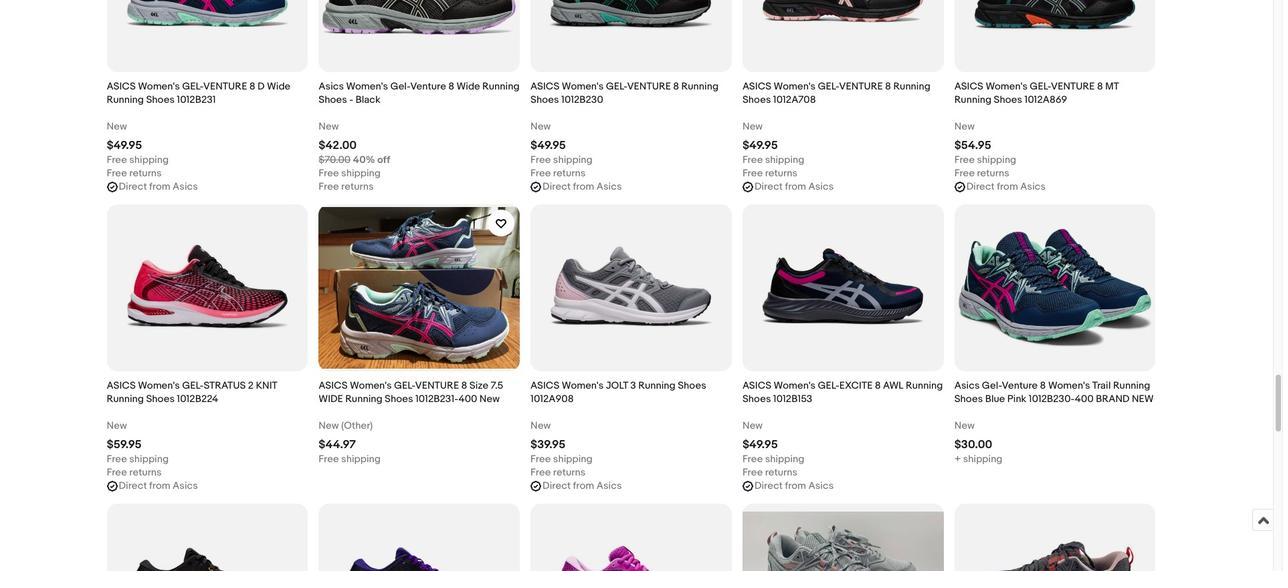 Task type: locate. For each thing, give the bounding box(es) containing it.
free shipping text field for 1012a708
[[742, 154, 804, 167]]

400
[[458, 393, 477, 406], [1075, 393, 1094, 406]]

shoes left 1012b224
[[146, 393, 175, 406]]

excite
[[839, 380, 873, 393]]

$49.95 text field
[[107, 139, 142, 153]]

$49.95 for shoes
[[742, 439, 778, 452]]

new text field for asics gel-venture 8 women's trail running shoes blue pink 1012b230-400 brand new
[[954, 420, 975, 434]]

400 down size
[[458, 393, 477, 406]]

gel- inside asics women's gel-venture 8 size 7.5 wide running shoes 1012b231-400  new
[[394, 380, 415, 393]]

women's up 1012a708
[[774, 80, 816, 93]]

free shipping text field for wide
[[319, 454, 381, 467]]

gel- inside "asics women's gel-excite 8 awl   running shoes 1012b153"
[[818, 380, 839, 393]]

shipping down 1012b153
[[765, 454, 804, 466]]

free shipping text field down $59.95
[[107, 454, 169, 467]]

new $49.95 free shipping free returns for shoes
[[742, 420, 804, 480]]

asics for asics women's gel-stratus 2 knit running shoes 1012b224
[[173, 480, 198, 493]]

direct from asics text field for asics women's gel-stratus 2 knit running shoes 1012b224
[[119, 480, 198, 494]]

shoes left blue
[[954, 393, 983, 406]]

0 horizontal spatial gel-
[[390, 80, 410, 93]]

shoes inside asics women's gel-venture 8 size 7.5 wide running shoes 1012b231-400  new
[[385, 393, 413, 406]]

women's up 1012b224
[[138, 380, 180, 393]]

direct from asics for asics women's jolt 3   running shoes 1012a908
[[543, 480, 622, 493]]

1 horizontal spatial direct from asics text field
[[543, 181, 622, 194]]

asics women's gel-venture 8 size 7.5 wide running shoes 1012b231-400  new
[[319, 380, 503, 406]]

women's up black
[[346, 80, 388, 93]]

new inside the new $42.00 $70.00 40% off free shipping free returns
[[319, 121, 339, 133]]

8 for asics women's gel-venture 8 size 7.5 wide running shoes 1012b231-400  new
[[461, 380, 467, 393]]

new for asics women's gel-venture 8 wide running shoes - black
[[319, 121, 339, 133]]

Free returns text field
[[107, 167, 162, 181], [531, 167, 586, 181], [954, 167, 1009, 181], [319, 181, 374, 194], [107, 467, 162, 480], [531, 467, 586, 480], [742, 467, 797, 480]]

Direct from Asics text field
[[119, 181, 198, 194], [543, 181, 622, 194]]

gel-
[[182, 80, 203, 93], [606, 80, 627, 93], [818, 80, 839, 93], [1030, 80, 1051, 93], [182, 380, 204, 393], [394, 380, 415, 393], [818, 380, 839, 393]]

shipping down $59.95
[[129, 454, 169, 466]]

asics
[[107, 80, 136, 93], [531, 80, 560, 93], [742, 80, 771, 93], [954, 80, 983, 93], [107, 380, 136, 393], [319, 380, 348, 393], [531, 380, 560, 393], [742, 380, 771, 393]]

from for asics women's gel-stratus 2 knit running shoes 1012b224
[[149, 480, 170, 493]]

women's inside asics women's gel-venture 8   running shoes 1012b230
[[562, 80, 604, 93]]

direct from asics text field for asics women's gel-venture 8 mt running shoes 1012a869
[[966, 181, 1046, 194]]

8 for asics women's gel-venture 8 d wide running shoes 1012b231
[[249, 80, 255, 93]]

shipping for asics women's gel-venture 8   running shoes 1012a708
[[765, 154, 804, 167]]

shipping for asics women's gel-venture 8 d wide running shoes 1012b231
[[129, 154, 169, 167]]

women's up 1012b230
[[562, 80, 604, 93]]

venture inside the asics women's gel-venture 8 mt running shoes 1012a869
[[1051, 80, 1095, 93]]

previous price $70.00 40% off text field
[[319, 154, 390, 167]]

0 horizontal spatial venture
[[410, 80, 446, 93]]

women's inside asics women's gel-venture 8   running shoes 1012a708
[[774, 80, 816, 93]]

free returns text field for asics women's gel-venture 8 mt running shoes 1012a869
[[954, 167, 1009, 181]]

free shipping text field down 1012a708
[[742, 154, 804, 167]]

0 horizontal spatial 400
[[458, 393, 477, 406]]

400 down trail
[[1075, 393, 1094, 406]]

$49.95 for running
[[107, 139, 142, 153]]

$59.95 text field
[[107, 439, 142, 452]]

asics inside asics women's gel-venture 8 d wide running shoes 1012b231
[[107, 80, 136, 93]]

women's up (other)
[[350, 380, 392, 393]]

returns inside new $39.95 free shipping free returns
[[553, 467, 586, 480]]

shipping down 40%
[[341, 167, 381, 180]]

gel- inside asics women's gel-stratus 2 knit running shoes 1012b224
[[182, 380, 204, 393]]

$49.95
[[107, 139, 142, 153], [531, 139, 566, 153], [742, 139, 778, 153], [742, 439, 778, 452]]

shoes inside the asics women's gel-venture 8 mt running shoes 1012a869
[[994, 94, 1022, 106]]

running
[[482, 80, 520, 93], [681, 80, 719, 93], [893, 80, 930, 93], [107, 94, 144, 106], [954, 94, 992, 106], [638, 380, 676, 393], [906, 380, 943, 393], [1113, 380, 1150, 393], [107, 393, 144, 406], [345, 393, 382, 406]]

1 horizontal spatial gel-
[[982, 380, 1002, 393]]

2 direct from asics text field from the left
[[543, 181, 622, 194]]

new $49.95 free shipping free returns for running
[[107, 121, 169, 180]]

gel- for asics women's gel-stratus 2 knit running shoes 1012b224
[[182, 380, 204, 393]]

asics for asics women's gel-excite 8 awl   running shoes 1012b153
[[742, 380, 771, 393]]

1 horizontal spatial wide
[[457, 80, 480, 93]]

0 vertical spatial gel-
[[390, 80, 410, 93]]

400 for (other)
[[458, 393, 477, 406]]

asics inside asics women's gel-stratus 2 knit running shoes 1012b224
[[107, 380, 136, 393]]

knit
[[256, 380, 277, 393]]

free shipping text field for asics women's gel-excite 8 awl   running shoes 1012b153
[[742, 454, 804, 467]]

New text field
[[107, 121, 127, 134], [742, 121, 763, 134], [954, 121, 975, 134]]

shoes left 1012b231-
[[385, 393, 413, 406]]

gel- inside asics women's gel-venture 8 d wide running shoes 1012b231
[[182, 80, 203, 93]]

$49.95 text field for 1012a708
[[742, 139, 778, 153]]

women's for asics women's gel-venture 8 mt running shoes 1012a869
[[986, 80, 1028, 93]]

shoes left -
[[319, 94, 347, 106]]

shipping down $30.00
[[963, 454, 1002, 466]]

shoes
[[146, 94, 175, 106], [319, 94, 347, 106], [531, 94, 559, 106], [742, 94, 771, 106], [994, 94, 1022, 106], [678, 380, 706, 393], [146, 393, 175, 406], [385, 393, 413, 406], [742, 393, 771, 406], [954, 393, 983, 406]]

direct from asics for asics women's gel-venture 8 mt running shoes 1012a869
[[966, 181, 1046, 193]]

$49.95 text field
[[531, 139, 566, 153], [742, 139, 778, 153], [742, 439, 778, 452]]

venture inside asics women's gel-venture 8   running shoes 1012a708
[[839, 80, 883, 93]]

gel- inside asics gel-venture 8 women's trail running shoes blue pink 1012b230-400 brand new
[[982, 380, 1002, 393]]

asics inside asics women's gel-venture 8 size 7.5 wide running shoes 1012b231-400  new
[[319, 380, 348, 393]]

3
[[630, 380, 636, 393]]

1012a908
[[531, 393, 574, 406]]

shipping inside new $39.95 free shipping free returns
[[553, 454, 593, 466]]

direct from asics for asics women's gel-venture 8   running shoes 1012a708
[[755, 181, 834, 193]]

women's for asics women's gel-venture 8   running shoes 1012b230
[[562, 80, 604, 93]]

1 horizontal spatial free shipping text field
[[742, 454, 804, 467]]

new for asics women's jolt 3   running shoes 1012a908
[[531, 420, 551, 433]]

blue
[[985, 393, 1005, 406]]

1 vertical spatial gel-
[[982, 380, 1002, 393]]

direct from asics text field for 1012b230
[[543, 181, 622, 194]]

1 wide from the left
[[267, 80, 290, 93]]

1 new text field from the left
[[107, 121, 127, 134]]

asics women's gel-venture 8 wide running shoes - black
[[319, 80, 520, 106]]

free
[[107, 154, 127, 167], [531, 154, 551, 167], [742, 154, 763, 167], [954, 154, 975, 167], [107, 167, 127, 180], [319, 167, 339, 180], [531, 167, 551, 180], [742, 167, 763, 180], [954, 167, 975, 180], [319, 181, 339, 193], [107, 454, 127, 466], [319, 454, 339, 466], [531, 454, 551, 466], [742, 454, 763, 466], [107, 467, 127, 480], [531, 467, 551, 480], [742, 467, 763, 480]]

1012b153
[[773, 393, 812, 406]]

asics for asics women's gel-venture 8   running shoes 1012b230
[[596, 181, 622, 193]]

asics inside asics women's gel-venture 8   running shoes 1012a708
[[742, 80, 771, 93]]

8 inside "asics women's gel-excite 8 awl   running shoes 1012b153"
[[875, 380, 881, 393]]

women's up 1012b231
[[138, 80, 180, 93]]

gel- for asics women's gel-venture 8 size 7.5 wide running shoes 1012b231-400  new
[[394, 380, 415, 393]]

$49.95 text field up free returns text field
[[742, 139, 778, 153]]

shoes inside asics gel-venture 8 women's trail running shoes blue pink 1012b230-400 brand new
[[954, 393, 983, 406]]

shoes left 1012b153
[[742, 393, 771, 406]]

1 horizontal spatial new text field
[[742, 121, 763, 134]]

shoes right 3
[[678, 380, 706, 393]]

venture inside asics women's gel-venture 8 d wide running shoes 1012b231
[[203, 80, 247, 93]]

8 inside asics women's gel-venture 8 d wide running shoes 1012b231
[[249, 80, 255, 93]]

$30.00 text field
[[954, 439, 992, 452]]

Free shipping text field
[[531, 154, 593, 167], [954, 154, 1016, 167], [742, 454, 804, 467]]

venture inside asics women's gel-venture 8 size 7.5 wide running shoes 1012b231-400  new
[[415, 380, 459, 393]]

shipping inside new $59.95 free shipping free returns
[[129, 454, 169, 466]]

8 for asics women's gel-venture 8 wide running shoes - black
[[448, 80, 454, 93]]

shoes left 1012a869
[[994, 94, 1022, 106]]

women's inside asics women's gel-venture 8 d wide running shoes 1012b231
[[138, 80, 180, 93]]

shipping up free returns text field
[[765, 154, 804, 167]]

2 new text field from the left
[[742, 121, 763, 134]]

direct for asics women's gel-venture 8 mt running shoes 1012a869
[[966, 181, 995, 193]]

new for asics women's gel-venture 8 d wide running shoes 1012b231
[[107, 121, 127, 133]]

returns inside new $54.95 free shipping free returns
[[977, 167, 1009, 180]]

shoes left 1012b230
[[531, 94, 559, 106]]

shoes inside asics women's gel-stratus 2 knit running shoes 1012b224
[[146, 393, 175, 406]]

returns inside the new $42.00 $70.00 40% off free shipping free returns
[[341, 181, 374, 193]]

0 horizontal spatial free shipping text field
[[531, 154, 593, 167]]

new inside new $39.95 free shipping free returns
[[531, 420, 551, 433]]

direct
[[119, 181, 147, 193], [543, 181, 571, 193], [755, 181, 783, 193], [966, 181, 995, 193], [119, 480, 147, 493], [543, 480, 571, 493], [755, 480, 783, 493]]

new $49.95 free shipping free returns for 1012b230
[[531, 121, 593, 180]]

women's
[[138, 80, 180, 93], [346, 80, 388, 93], [562, 80, 604, 93], [774, 80, 816, 93], [986, 80, 1028, 93], [138, 380, 180, 393], [350, 380, 392, 393], [562, 380, 604, 393], [774, 380, 816, 393], [1048, 380, 1090, 393]]

400 for $30.00
[[1075, 393, 1094, 406]]

8 inside asics women's gel-venture 8 wide running shoes - black
[[448, 80, 454, 93]]

shoes left 1012a708
[[742, 94, 771, 106]]

new text field for asics women's gel-venture 8 d wide running shoes 1012b231
[[107, 121, 127, 134]]

new for asics women's gel-venture 8   running shoes 1012b230
[[531, 121, 551, 133]]

women's inside 'asics women's jolt 3   running shoes 1012a908'
[[562, 380, 604, 393]]

shipping for asics women's gel-excite 8 awl   running shoes 1012b153
[[765, 454, 804, 466]]

$49.95 for 1012b230
[[531, 139, 566, 153]]

(other)
[[341, 420, 373, 433]]

women's inside "asics women's gel-excite 8 awl   running shoes 1012b153"
[[774, 380, 816, 393]]

asics inside 'asics women's jolt 3   running shoes 1012a908'
[[531, 380, 560, 393]]

running inside asics women's gel-venture 8   running shoes 1012a708
[[893, 80, 930, 93]]

asics for asics women's gel-venture 8   running shoes 1012b230
[[531, 80, 560, 93]]

new text field up $49.95 text box
[[107, 121, 127, 134]]

new text field up the $54.95
[[954, 121, 975, 134]]

2 400 from the left
[[1075, 393, 1094, 406]]

Free shipping text field
[[107, 154, 169, 167], [742, 154, 804, 167], [319, 167, 381, 181], [107, 454, 169, 467], [319, 454, 381, 467], [531, 454, 593, 467]]

shipping down $39.95 text box
[[553, 454, 593, 466]]

asics inside the asics women's gel-venture 8 mt running shoes 1012a869
[[954, 80, 983, 93]]

8 inside asics women's gel-venture 8 size 7.5 wide running shoes 1012b231-400  new
[[461, 380, 467, 393]]

shipping down $44.97
[[341, 454, 381, 466]]

gel- inside asics women's gel-venture 8   running shoes 1012a708
[[818, 80, 839, 93]]

$44.97
[[319, 439, 356, 452]]

direct from asics text field for asics women's gel-venture 8   running shoes 1012a708
[[755, 181, 834, 194]]

asics women's gel-venture 8 mt running shoes 1012a869
[[954, 80, 1119, 106]]

new
[[107, 121, 127, 133], [319, 121, 339, 133], [531, 121, 551, 133], [742, 121, 763, 133], [954, 121, 975, 133], [480, 393, 500, 406], [107, 420, 127, 433], [319, 420, 339, 433], [531, 420, 551, 433], [742, 420, 763, 433], [954, 420, 975, 433]]

women's inside asics women's gel-stratus 2 knit running shoes 1012b224
[[138, 380, 180, 393]]

400 inside asics gel-venture 8 women's trail running shoes blue pink 1012b230-400 brand new
[[1075, 393, 1094, 406]]

venture inside asics gel-venture 8 women's trail running shoes blue pink 1012b230-400 brand new
[[1002, 380, 1038, 393]]

new inside new $54.95 free shipping free returns
[[954, 121, 975, 133]]

free shipping text field down the $54.95
[[954, 154, 1016, 167]]

8
[[249, 80, 255, 93], [448, 80, 454, 93], [673, 80, 679, 93], [885, 80, 891, 93], [1097, 80, 1103, 93], [461, 380, 467, 393], [875, 380, 881, 393], [1040, 380, 1046, 393]]

venture
[[203, 80, 247, 93], [627, 80, 671, 93], [839, 80, 883, 93], [1051, 80, 1095, 93], [415, 380, 459, 393]]

asics for asics women's gel-stratus 2 knit running shoes 1012b224
[[107, 380, 136, 393]]

asics inside "asics women's gel-excite 8 awl   running shoes 1012b153"
[[742, 380, 771, 393]]

2 horizontal spatial new text field
[[954, 121, 975, 134]]

new text field up free returns text field
[[742, 121, 763, 134]]

asics women's gel-excite 8 awl   running shoes 1012b153
[[742, 380, 943, 406]]

$70.00
[[319, 154, 351, 167]]

shipping
[[129, 154, 169, 167], [553, 154, 593, 167], [765, 154, 804, 167], [977, 154, 1016, 167], [341, 167, 381, 180], [129, 454, 169, 466], [341, 454, 381, 466], [553, 454, 593, 466], [765, 454, 804, 466], [963, 454, 1002, 466]]

asics women's gel-venture 8   running shoes 1012b230
[[531, 80, 719, 106]]

venture
[[410, 80, 446, 93], [1002, 380, 1038, 393]]

shipping for asics women's gel-venture 8 mt running shoes 1012a869
[[977, 154, 1016, 167]]

shipping down 1012b230
[[553, 154, 593, 167]]

shipping down the $54.95
[[977, 154, 1016, 167]]

8 for asics women's gel-excite 8 awl   running shoes 1012b153
[[875, 380, 881, 393]]

asics for asics women's gel-excite 8 awl   running shoes 1012b153
[[808, 480, 834, 493]]

gel-
[[390, 80, 410, 93], [982, 380, 1002, 393]]

women's for asics women's gel-venture 8 d wide running shoes 1012b231
[[138, 80, 180, 93]]

women's inside asics women's gel-venture 8 wide running shoes - black
[[346, 80, 388, 93]]

$49.95 text field down 1012b230
[[531, 139, 566, 153]]

1012b231
[[177, 94, 216, 106]]

1 horizontal spatial venture
[[1002, 380, 1038, 393]]

running inside asics women's gel-venture 8 d wide running shoes 1012b231
[[107, 94, 144, 106]]

free shipping text field down 1012b230
[[531, 154, 593, 167]]

+ shipping text field
[[954, 454, 1002, 467]]

free returns text field for asics women's gel-stratus 2 knit running shoes 1012b224
[[107, 467, 162, 480]]

asics for asics women's jolt 3   running shoes 1012a908
[[531, 380, 560, 393]]

direct from asics text field for asics women's gel-excite 8 awl   running shoes 1012b153
[[755, 480, 834, 494]]

shipping down $49.95 text box
[[129, 154, 169, 167]]

women's inside the asics women's gel-venture 8 mt running shoes 1012a869
[[986, 80, 1028, 93]]

mt
[[1105, 80, 1119, 93]]

shoes inside asics women's gel-venture 8   running shoes 1012b230
[[531, 94, 559, 106]]

stratus
[[204, 380, 246, 393]]

1 400 from the left
[[458, 393, 477, 406]]

gel- inside the asics women's gel-venture 8 mt running shoes 1012a869
[[1030, 80, 1051, 93]]

new $49.95 free shipping free returns
[[107, 121, 169, 180], [531, 121, 593, 180], [742, 121, 804, 180], [742, 420, 804, 480]]

direct for asics women's jolt 3   running shoes 1012a908
[[543, 480, 571, 493]]

asics
[[319, 80, 344, 93], [173, 181, 198, 193], [596, 181, 622, 193], [808, 181, 834, 193], [1020, 181, 1046, 193], [954, 380, 980, 393], [173, 480, 198, 493], [596, 480, 622, 493], [808, 480, 834, 493]]

venture inside asics women's gel-venture 8 wide running shoes - black
[[410, 80, 446, 93]]

0 horizontal spatial new text field
[[107, 121, 127, 134]]

2 horizontal spatial free shipping text field
[[954, 154, 1016, 167]]

400 inside asics women's gel-venture 8 size 7.5 wide running shoes 1012b231-400  new
[[458, 393, 477, 406]]

returns
[[129, 167, 162, 180], [553, 167, 586, 180], [765, 167, 797, 180], [977, 167, 1009, 180], [341, 181, 374, 193], [129, 467, 162, 480], [553, 467, 586, 480], [765, 467, 797, 480]]

$49.95 text field for 1012b230
[[531, 139, 566, 153]]

women's up 1012a869
[[986, 80, 1028, 93]]

direct for asics women's gel-venture 8   running shoes 1012b230
[[543, 181, 571, 193]]

Direct from Asics text field
[[755, 181, 834, 194], [966, 181, 1046, 194], [119, 480, 198, 494], [543, 480, 622, 494], [755, 480, 834, 494]]

1 direct from asics text field from the left
[[119, 181, 198, 194]]

1 vertical spatial venture
[[1002, 380, 1038, 393]]

direct from asics text field for running
[[119, 181, 198, 194]]

new for asics women's gel-excite 8 awl   running shoes 1012b153
[[742, 420, 763, 433]]

women's up 1012b230-
[[1048, 380, 1090, 393]]

1 horizontal spatial 400
[[1075, 393, 1094, 406]]

3 new text field from the left
[[954, 121, 975, 134]]

$59.95
[[107, 439, 142, 452]]

women's for asics women's gel-stratus 2 knit running shoes 1012b224
[[138, 380, 180, 393]]

new inside new (other) $44.97 free shipping
[[319, 420, 339, 433]]

0 vertical spatial venture
[[410, 80, 446, 93]]

venture inside asics women's gel-venture 8   running shoes 1012b230
[[627, 80, 671, 93]]

shipping inside new $30.00 + shipping
[[963, 454, 1002, 466]]

from
[[149, 181, 170, 193], [573, 181, 594, 193], [785, 181, 806, 193], [997, 181, 1018, 193], [149, 480, 170, 493], [573, 480, 594, 493], [785, 480, 806, 493]]

2 wide from the left
[[457, 80, 480, 93]]

new inside new $59.95 free shipping free returns
[[107, 420, 127, 433]]

$49.95 text field down 1012b153
[[742, 439, 778, 452]]

8 inside asics women's gel-venture 8   running shoes 1012b230
[[673, 80, 679, 93]]

returns inside new $59.95 free shipping free returns
[[129, 467, 162, 480]]

direct for asics women's gel-stratus 2 knit running shoes 1012b224
[[119, 480, 147, 493]]

gel- inside asics women's gel-venture 8 wide running shoes - black
[[390, 80, 410, 93]]

free shipping text field down $44.97
[[319, 454, 381, 467]]

free shipping text field down $49.95 text box
[[107, 154, 169, 167]]

asics inside asics women's gel-venture 8   running shoes 1012b230
[[531, 80, 560, 93]]

direct from asics
[[119, 181, 198, 193], [543, 181, 622, 193], [755, 181, 834, 193], [966, 181, 1046, 193], [119, 480, 198, 493], [543, 480, 622, 493], [755, 480, 834, 493]]

8 inside the asics women's gel-venture 8 mt running shoes 1012a869
[[1097, 80, 1103, 93]]

women's inside asics gel-venture 8 women's trail running shoes blue pink 1012b230-400 brand new
[[1048, 380, 1090, 393]]

New text field
[[319, 121, 339, 134], [531, 121, 551, 134], [107, 420, 127, 434], [531, 420, 551, 434], [742, 420, 763, 434], [954, 420, 975, 434]]

wide inside asics women's gel-venture 8 wide running shoes - black
[[457, 80, 480, 93]]

women's up 1012b153
[[774, 380, 816, 393]]

0 horizontal spatial direct from asics text field
[[119, 181, 198, 194]]

8 for asics women's gel-venture 8   running shoes 1012b230
[[673, 80, 679, 93]]

venture for asics women's gel-venture 8 size 7.5 wide running shoes 1012b231-400  new
[[415, 380, 459, 393]]

trail
[[1092, 380, 1111, 393]]

shipping inside new $54.95 free shipping free returns
[[977, 154, 1016, 167]]

gel- inside asics women's gel-venture 8   running shoes 1012b230
[[606, 80, 627, 93]]

free shipping text field down 1012b153
[[742, 454, 804, 467]]

women's up 1012a908
[[562, 380, 604, 393]]

shoes left 1012b231
[[146, 94, 175, 106]]

returns for asics women's gel-venture 8 mt running shoes 1012a869
[[977, 167, 1009, 180]]

$49.95 text field for shoes
[[742, 439, 778, 452]]

0 horizontal spatial wide
[[267, 80, 290, 93]]

1012b224
[[177, 393, 218, 406]]

new $54.95 free shipping free returns
[[954, 121, 1016, 180]]

free returns text field for asics women's gel-venture 8   running shoes 1012b230
[[531, 167, 586, 181]]

women's inside asics women's gel-venture 8 size 7.5 wide running shoes 1012b231-400  new
[[350, 380, 392, 393]]

returns for asics women's jolt 3   running shoes 1012a908
[[553, 467, 586, 480]]

wide
[[267, 80, 290, 93], [457, 80, 480, 93]]

8 inside asics women's gel-venture 8   running shoes 1012a708
[[885, 80, 891, 93]]

new inside new $30.00 + shipping
[[954, 420, 975, 433]]



Task type: vqa. For each thing, say whether or not it's contained in the screenshot.


Task type: describe. For each thing, give the bounding box(es) containing it.
running inside "asics women's gel-excite 8 awl   running shoes 1012b153"
[[906, 380, 943, 393]]

jolt
[[606, 380, 628, 393]]

awl
[[883, 380, 904, 393]]

running inside asics women's gel-venture 8   running shoes 1012b230
[[681, 80, 719, 93]]

asics for asics women's gel-venture 8 d wide running shoes 1012b231
[[107, 80, 136, 93]]

shipping for asics women's jolt 3   running shoes 1012a908
[[553, 454, 593, 466]]

2
[[248, 380, 254, 393]]

from for asics women's gel-venture 8   running shoes 1012b230
[[573, 181, 594, 193]]

free shipping text field down 40%
[[319, 167, 381, 181]]

new text field for asics women's gel-venture 8 mt running shoes 1012a869
[[954, 121, 975, 134]]

asics for asics women's gel-venture 8 mt running shoes 1012a869
[[1020, 181, 1046, 193]]

-
[[349, 94, 353, 106]]

brand
[[1096, 393, 1130, 406]]

direct from asics for asics women's gel-venture 8 d wide running shoes 1012b231
[[119, 181, 198, 193]]

size
[[469, 380, 488, 393]]

new for asics women's gel-stratus 2 knit running shoes 1012b224
[[107, 420, 127, 433]]

new $59.95 free shipping free returns
[[107, 420, 169, 480]]

asics inside asics women's gel-venture 8 wide running shoes - black
[[319, 80, 344, 93]]

free shipping text field down $39.95 text box
[[531, 454, 593, 467]]

off
[[377, 154, 390, 167]]

from for asics women's jolt 3   running shoes 1012a908
[[573, 480, 594, 493]]

new
[[1132, 393, 1154, 406]]

direct for asics women's gel-venture 8   running shoes 1012a708
[[755, 181, 783, 193]]

new text field for asics women's gel-venture 8   running shoes 1012a708
[[742, 121, 763, 134]]

direct from asics for asics women's gel-excite 8 awl   running shoes 1012b153
[[755, 480, 834, 493]]

running inside 'asics women's jolt 3   running shoes 1012a908'
[[638, 380, 676, 393]]

asics women's gel-venture 8   running shoes 1012a708
[[742, 80, 930, 106]]

new $49.95 free shipping free returns for 1012a708
[[742, 121, 804, 180]]

$49.95 for 1012a708
[[742, 139, 778, 153]]

$54.95
[[954, 139, 991, 153]]

women's for asics women's gel-venture 8   running shoes 1012a708
[[774, 80, 816, 93]]

1012b230
[[561, 94, 603, 106]]

free shipping text field for asics women's gel-venture 8 mt running shoes 1012a869
[[954, 154, 1016, 167]]

asics for asics women's gel-venture 8   running shoes 1012a708
[[808, 181, 834, 193]]

direct from asics for asics women's gel-venture 8   running shoes 1012b230
[[543, 181, 622, 193]]

direct for asics women's gel-excite 8 awl   running shoes 1012b153
[[755, 480, 783, 493]]

returns for asics women's gel-stratus 2 knit running shoes 1012b224
[[129, 467, 162, 480]]

shipping inside the new $42.00 $70.00 40% off free shipping free returns
[[341, 167, 381, 180]]

pink
[[1007, 393, 1026, 406]]

$30.00
[[954, 439, 992, 452]]

free shipping text field for asics women's gel-venture 8   running shoes 1012b230
[[531, 154, 593, 167]]

free returns text field for asics women's gel-venture 8 d wide running shoes 1012b231
[[107, 167, 162, 181]]

shipping for asics women's gel-venture 8   running shoes 1012b230
[[553, 154, 593, 167]]

free inside new (other) $44.97 free shipping
[[319, 454, 339, 466]]

shoes inside asics women's gel-venture 8 wide running shoes - black
[[319, 94, 347, 106]]

new text field for asics women's jolt 3   running shoes 1012a908
[[531, 420, 551, 434]]

8 inside asics gel-venture 8 women's trail running shoes blue pink 1012b230-400 brand new
[[1040, 380, 1046, 393]]

asics women's jolt 3   running shoes 1012a908
[[531, 380, 706, 406]]

gel- for asics women's gel-venture 8   running shoes 1012a708
[[818, 80, 839, 93]]

new for asics women's gel-venture 8   running shoes 1012a708
[[742, 121, 763, 133]]

asics women's gel-venture 8 d wide running shoes 1012b231
[[107, 80, 290, 106]]

new $39.95 free shipping free returns
[[531, 420, 593, 480]]

gel- for asics women's gel-venture 8 mt running shoes 1012a869
[[1030, 80, 1051, 93]]

free returns text field for asics women's jolt 3   running shoes 1012a908
[[531, 467, 586, 480]]

shoes inside "asics women's gel-excite 8 awl   running shoes 1012b153"
[[742, 393, 771, 406]]

running inside the asics women's gel-venture 8 mt running shoes 1012a869
[[954, 94, 992, 106]]

8 for asics women's gel-venture 8   running shoes 1012a708
[[885, 80, 891, 93]]

asics inside asics gel-venture 8 women's trail running shoes blue pink 1012b230-400 brand new
[[954, 380, 980, 393]]

7.5
[[491, 380, 503, 393]]

shoes inside 'asics women's jolt 3   running shoes 1012a908'
[[678, 380, 706, 393]]

women's for asics women's jolt 3   running shoes 1012a908
[[562, 380, 604, 393]]

1012a869
[[1025, 94, 1067, 106]]

1012b231-
[[415, 393, 459, 406]]

returns for asics women's gel-venture 8   running shoes 1012b230
[[553, 167, 586, 180]]

shoes inside asics women's gel-venture 8 d wide running shoes 1012b231
[[146, 94, 175, 106]]

running inside asics gel-venture 8 women's trail running shoes blue pink 1012b230-400 brand new
[[1113, 380, 1150, 393]]

shipping for asics women's gel-stratus 2 knit running shoes 1012b224
[[129, 454, 169, 466]]

free shipping text field for shoes
[[107, 454, 169, 467]]

women's for asics women's gel-venture 8 wide running shoes - black
[[346, 80, 388, 93]]

from for asics women's gel-venture 8 mt running shoes 1012a869
[[997, 181, 1018, 193]]

asics for asics women's gel-venture 8 size 7.5 wide running shoes 1012b231-400  new
[[319, 380, 348, 393]]

from for asics women's gel-venture 8 d wide running shoes 1012b231
[[149, 181, 170, 193]]

Free returns text field
[[742, 167, 797, 181]]

women's for asics women's gel-venture 8 size 7.5 wide running shoes 1012b231-400  new
[[350, 380, 392, 393]]

d
[[258, 80, 265, 93]]

asics gel-venture 8 women's trail running shoes blue pink 1012b230-400 brand new
[[954, 380, 1154, 406]]

women's for asics women's gel-excite 8 awl   running shoes 1012b153
[[774, 380, 816, 393]]

new (other) $44.97 free shipping
[[319, 420, 381, 466]]

black
[[356, 94, 380, 106]]

returns for asics women's gel-venture 8 d wide running shoes 1012b231
[[129, 167, 162, 180]]

new text field for asics women's gel-venture 8   running shoes 1012b230
[[531, 121, 551, 134]]

venture for asics women's gel-venture 8 d wide running shoes 1012b231
[[203, 80, 247, 93]]

wide inside asics women's gel-venture 8 d wide running shoes 1012b231
[[267, 80, 290, 93]]

venture for asics women's gel-venture 8   running shoes 1012b230
[[627, 80, 671, 93]]

asics for asics women's gel-venture 8 d wide running shoes 1012b231
[[173, 181, 198, 193]]

asics for asics women's gel-venture 8   running shoes 1012a708
[[742, 80, 771, 93]]

free returns text field for asics women's gel-excite 8 awl   running shoes 1012b153
[[742, 467, 797, 480]]

40%
[[353, 154, 375, 167]]

New (Other) text field
[[319, 420, 373, 434]]

wide
[[319, 393, 343, 406]]

new $30.00 + shipping
[[954, 420, 1002, 466]]

$44.97 text field
[[319, 439, 356, 452]]

$39.95 text field
[[531, 439, 566, 452]]

from for asics women's gel-venture 8   running shoes 1012a708
[[785, 181, 806, 193]]

gel- for asics women's gel-venture 8 d wide running shoes 1012b231
[[182, 80, 203, 93]]

1012b230-
[[1029, 393, 1075, 406]]

$42.00 text field
[[319, 139, 357, 153]]

1012a708
[[773, 94, 816, 106]]

free shipping text field for running
[[107, 154, 169, 167]]

asics women's gel-stratus 2 knit running shoes 1012b224
[[107, 380, 277, 406]]

venture for asics women's gel-venture 8 mt running shoes 1012a869
[[1051, 80, 1095, 93]]

running inside asics women's gel-venture 8 size 7.5 wide running shoes 1012b231-400  new
[[345, 393, 382, 406]]

returns for asics women's gel-excite 8 awl   running shoes 1012b153
[[765, 467, 797, 480]]

shoes inside asics women's gel-venture 8   running shoes 1012a708
[[742, 94, 771, 106]]

shipping inside new (other) $44.97 free shipping
[[341, 454, 381, 466]]

venture for asics women's gel-venture 8   running shoes 1012a708
[[839, 80, 883, 93]]

$42.00
[[319, 139, 357, 153]]

returns for asics women's gel-venture 8   running shoes 1012a708
[[765, 167, 797, 180]]

$39.95
[[531, 439, 566, 452]]

+
[[954, 454, 961, 466]]

running inside asics women's gel-venture 8 wide running shoes - black
[[482, 80, 520, 93]]

direct from asics for asics women's gel-stratus 2 knit running shoes 1012b224
[[119, 480, 198, 493]]

new $42.00 $70.00 40% off free shipping free returns
[[319, 121, 390, 193]]

running inside asics women's gel-stratus 2 knit running shoes 1012b224
[[107, 393, 144, 406]]

new text field for asics women's gel-stratus 2 knit running shoes 1012b224
[[107, 420, 127, 434]]

new for asics women's gel-venture 8 mt running shoes 1012a869
[[954, 121, 975, 133]]

$54.95 text field
[[954, 139, 991, 153]]

new inside asics women's gel-venture 8 size 7.5 wide running shoes 1012b231-400  new
[[480, 393, 500, 406]]

from for asics women's gel-excite 8 awl   running shoes 1012b153
[[785, 480, 806, 493]]



